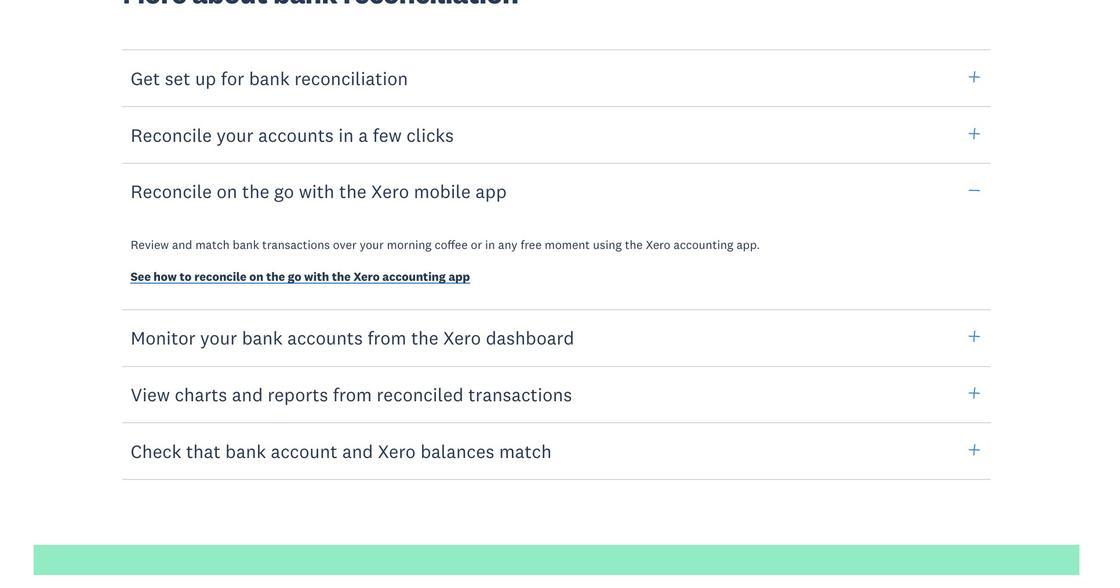Task type: vqa. For each thing, say whether or not it's contained in the screenshot.
the get set up for bank reconciliation
yes



Task type: describe. For each thing, give the bounding box(es) containing it.
monitor your bank accounts from the xero dashboard button
[[122, 309, 991, 367]]

reports
[[268, 383, 328, 406]]

get
[[131, 67, 160, 90]]

bank inside dropdown button
[[242, 326, 283, 350]]

from for reconciled
[[333, 383, 372, 406]]

app inside dropdown button
[[475, 180, 507, 203]]

with inside reconcile on the go with the xero mobile app dropdown button
[[299, 180, 335, 203]]

match inside reconcile on the go with the xero mobile app element
[[195, 237, 230, 253]]

go inside dropdown button
[[274, 180, 294, 203]]

transactions inside reconcile on the go with the xero mobile app element
[[262, 237, 330, 253]]

transactions inside view charts and reports from reconciled transactions dropdown button
[[468, 383, 572, 406]]

reconcile your accounts in a few clicks
[[131, 123, 454, 146]]

see how to reconcile on the go with the xero accounting app link
[[131, 269, 470, 288]]

account
[[271, 440, 338, 463]]

your for accounts
[[217, 123, 254, 146]]

a
[[358, 123, 368, 146]]

clicks
[[407, 123, 454, 146]]

0 vertical spatial accounts
[[258, 123, 334, 146]]

in inside dropdown button
[[338, 123, 354, 146]]

over
[[333, 237, 357, 253]]

1 horizontal spatial accounting
[[674, 237, 734, 253]]

in inside reconcile on the go with the xero mobile app element
[[485, 237, 495, 253]]

your inside reconcile on the go with the xero mobile app element
[[360, 237, 384, 253]]

bank inside reconcile on the go with the xero mobile app element
[[233, 237, 259, 253]]

dashboard
[[486, 326, 574, 350]]

1 vertical spatial accounts
[[287, 326, 363, 350]]

app.
[[737, 237, 760, 253]]

bank inside 'dropdown button'
[[249, 67, 290, 90]]

reconcile for reconcile on the go with the xero mobile app
[[131, 180, 212, 203]]

view charts and reports from reconciled transactions button
[[122, 366, 991, 424]]

reconcile
[[194, 269, 247, 285]]

moment
[[545, 237, 590, 253]]

with inside see how to reconcile on the go with the xero accounting app link
[[304, 269, 329, 285]]

1 vertical spatial go
[[288, 269, 301, 285]]

using
[[593, 237, 622, 253]]

and inside reconcile on the go with the xero mobile app element
[[172, 237, 192, 253]]

any
[[498, 237, 518, 253]]

set
[[165, 67, 190, 90]]

get set up for bank reconciliation button
[[122, 49, 991, 107]]

free
[[521, 237, 542, 253]]

from for the
[[368, 326, 407, 350]]

coffee
[[435, 237, 468, 253]]

charts
[[175, 383, 227, 406]]

1 vertical spatial app
[[449, 269, 470, 285]]

get set up for bank reconciliation
[[131, 67, 408, 90]]

reconciled
[[377, 383, 464, 406]]



Task type: locate. For each thing, give the bounding box(es) containing it.
to
[[180, 269, 192, 285]]

review
[[131, 237, 169, 253]]

1 vertical spatial and
[[232, 383, 263, 406]]

in
[[338, 123, 354, 146], [485, 237, 495, 253]]

1 horizontal spatial app
[[475, 180, 507, 203]]

1 reconcile from the top
[[131, 123, 212, 146]]

1 horizontal spatial match
[[499, 440, 552, 463]]

reconcile on the go with the xero mobile app button
[[122, 163, 991, 221]]

balances
[[420, 440, 495, 463]]

xero inside dropdown button
[[378, 440, 416, 463]]

1 horizontal spatial transactions
[[468, 383, 572, 406]]

monitor
[[131, 326, 196, 350]]

1 vertical spatial transactions
[[468, 383, 572, 406]]

0 vertical spatial from
[[368, 326, 407, 350]]

and inside dropdown button
[[232, 383, 263, 406]]

view charts and reports from reconciled transactions
[[131, 383, 572, 406]]

match inside dropdown button
[[499, 440, 552, 463]]

for
[[221, 67, 244, 90]]

0 vertical spatial in
[[338, 123, 354, 146]]

your
[[217, 123, 254, 146], [360, 237, 384, 253], [200, 326, 237, 350]]

2 vertical spatial and
[[342, 440, 373, 463]]

1 horizontal spatial in
[[485, 237, 495, 253]]

in left a
[[338, 123, 354, 146]]

0 vertical spatial app
[[475, 180, 507, 203]]

1 vertical spatial match
[[499, 440, 552, 463]]

0 horizontal spatial in
[[338, 123, 354, 146]]

on
[[217, 180, 237, 203], [249, 269, 264, 285]]

2 vertical spatial your
[[200, 326, 237, 350]]

your right over
[[360, 237, 384, 253]]

1 vertical spatial with
[[304, 269, 329, 285]]

see
[[131, 269, 151, 285]]

check that bank account and xero balances match
[[131, 440, 552, 463]]

your down for
[[217, 123, 254, 146]]

app right the mobile
[[475, 180, 507, 203]]

0 vertical spatial with
[[299, 180, 335, 203]]

2 horizontal spatial and
[[342, 440, 373, 463]]

1 vertical spatial from
[[333, 383, 372, 406]]

and up the to
[[172, 237, 192, 253]]

on inside dropdown button
[[217, 180, 237, 203]]

accounting down morning
[[382, 269, 446, 285]]

or
[[471, 237, 482, 253]]

0 vertical spatial match
[[195, 237, 230, 253]]

0 vertical spatial and
[[172, 237, 192, 253]]

reconcile on the go with the xero mobile app element
[[111, 221, 1003, 311]]

0 vertical spatial transactions
[[262, 237, 330, 253]]

0 horizontal spatial and
[[172, 237, 192, 253]]

few
[[373, 123, 402, 146]]

0 horizontal spatial on
[[217, 180, 237, 203]]

app down coffee at top left
[[449, 269, 470, 285]]

reconcile up review
[[131, 180, 212, 203]]

0 horizontal spatial transactions
[[262, 237, 330, 253]]

go
[[274, 180, 294, 203], [288, 269, 301, 285]]

1 vertical spatial in
[[485, 237, 495, 253]]

view
[[131, 383, 170, 406]]

with
[[299, 180, 335, 203], [304, 269, 329, 285]]

0 vertical spatial go
[[274, 180, 294, 203]]

reconcile down the set
[[131, 123, 212, 146]]

0 horizontal spatial match
[[195, 237, 230, 253]]

1 horizontal spatial and
[[232, 383, 263, 406]]

transactions
[[262, 237, 330, 253], [468, 383, 572, 406]]

transactions down dashboard
[[468, 383, 572, 406]]

and
[[172, 237, 192, 253], [232, 383, 263, 406], [342, 440, 373, 463]]

0 horizontal spatial app
[[449, 269, 470, 285]]

your for bank
[[200, 326, 237, 350]]

how
[[154, 269, 177, 285]]

1 horizontal spatial on
[[249, 269, 264, 285]]

reconcile for reconcile your accounts in a few clicks
[[131, 123, 212, 146]]

0 vertical spatial accounting
[[674, 237, 734, 253]]

up
[[195, 67, 216, 90]]

morning
[[387, 237, 432, 253]]

match
[[195, 237, 230, 253], [499, 440, 552, 463]]

see how to reconcile on the go with the xero accounting app
[[131, 269, 470, 285]]

reconcile on the go with the xero mobile app
[[131, 180, 507, 203]]

and inside dropdown button
[[342, 440, 373, 463]]

your right monitor
[[200, 326, 237, 350]]

and right charts at the bottom
[[232, 383, 263, 406]]

0 horizontal spatial accounting
[[382, 269, 446, 285]]

0 vertical spatial reconcile
[[131, 123, 212, 146]]

accounting
[[674, 237, 734, 253], [382, 269, 446, 285]]

from
[[368, 326, 407, 350], [333, 383, 372, 406]]

0 vertical spatial your
[[217, 123, 254, 146]]

1 vertical spatial on
[[249, 269, 264, 285]]

1 vertical spatial accounting
[[382, 269, 446, 285]]

reconciliation
[[294, 67, 408, 90]]

xero
[[371, 180, 409, 203], [646, 237, 671, 253], [354, 269, 380, 285], [443, 326, 481, 350], [378, 440, 416, 463]]

in right or
[[485, 237, 495, 253]]

the
[[242, 180, 269, 203], [339, 180, 367, 203], [625, 237, 643, 253], [266, 269, 285, 285], [332, 269, 351, 285], [411, 326, 439, 350]]

1 vertical spatial your
[[360, 237, 384, 253]]

reconcile
[[131, 123, 212, 146], [131, 180, 212, 203]]

accounts
[[258, 123, 334, 146], [287, 326, 363, 350]]

bank inside dropdown button
[[225, 440, 266, 463]]

that
[[186, 440, 221, 463]]

transactions up the see how to reconcile on the go with the xero accounting app
[[262, 237, 330, 253]]

bank
[[249, 67, 290, 90], [233, 237, 259, 253], [242, 326, 283, 350], [225, 440, 266, 463]]

check
[[131, 440, 181, 463]]

monitor your bank accounts from the xero dashboard
[[131, 326, 574, 350]]

accounting left app.
[[674, 237, 734, 253]]

reconcile your accounts in a few clicks button
[[122, 106, 991, 164]]

review and match bank transactions over your morning coffee or in any free moment using the xero accounting app.
[[131, 237, 760, 253]]

app
[[475, 180, 507, 203], [449, 269, 470, 285]]

check that bank account and xero balances match button
[[122, 422, 991, 481]]

0 vertical spatial on
[[217, 180, 237, 203]]

1 vertical spatial reconcile
[[131, 180, 212, 203]]

mobile
[[414, 180, 471, 203]]

and right account
[[342, 440, 373, 463]]

2 reconcile from the top
[[131, 180, 212, 203]]



